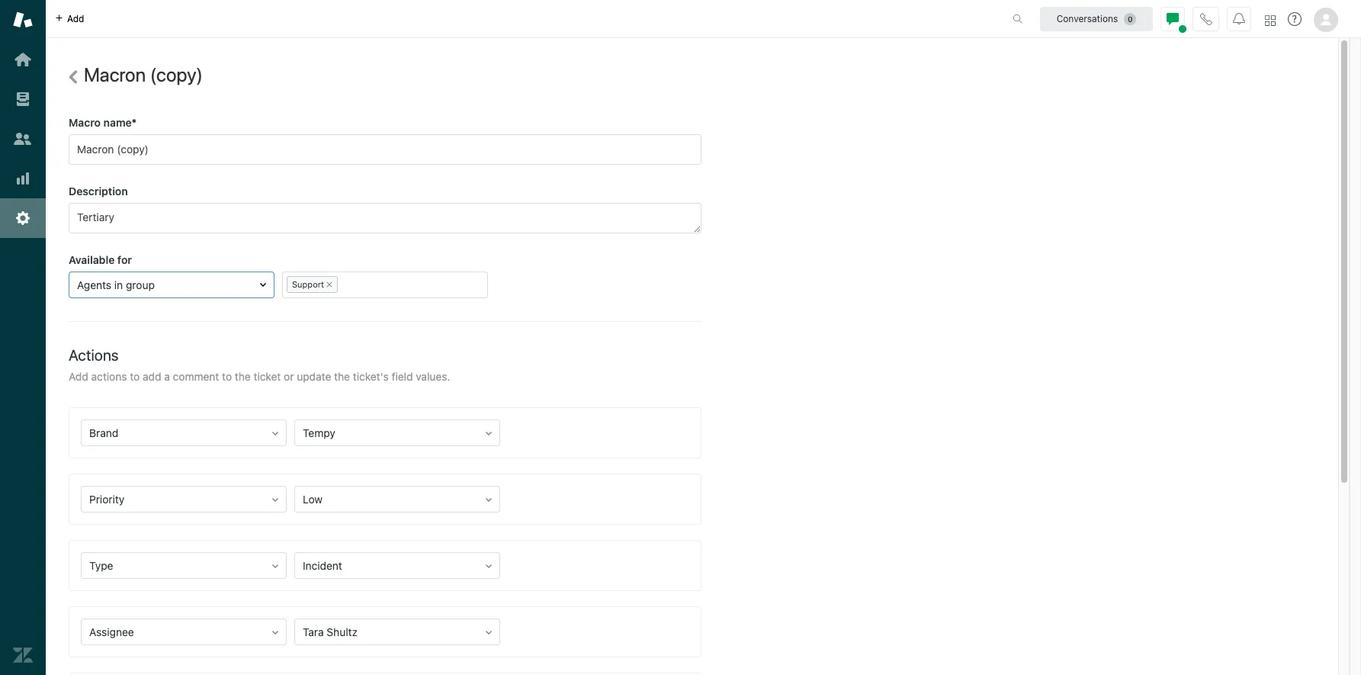 Task type: describe. For each thing, give the bounding box(es) containing it.
zendesk image
[[13, 645, 33, 665]]

reporting image
[[13, 169, 33, 188]]

views image
[[13, 89, 33, 109]]

add button
[[46, 0, 93, 37]]

admin image
[[13, 208, 33, 228]]

customers image
[[13, 129, 33, 149]]

get started image
[[13, 50, 33, 69]]

add
[[67, 13, 84, 24]]

zendesk products image
[[1265, 15, 1276, 26]]

get help image
[[1288, 12, 1302, 26]]



Task type: locate. For each thing, give the bounding box(es) containing it.
main element
[[0, 0, 46, 675]]

button displays agent's chat status as online. image
[[1167, 13, 1179, 25]]

conversations
[[1057, 13, 1118, 24]]

notifications image
[[1233, 13, 1246, 25]]

zendesk support image
[[13, 10, 33, 30]]

conversations button
[[1040, 6, 1153, 31]]



Task type: vqa. For each thing, say whether or not it's contained in the screenshot.
the Routing
no



